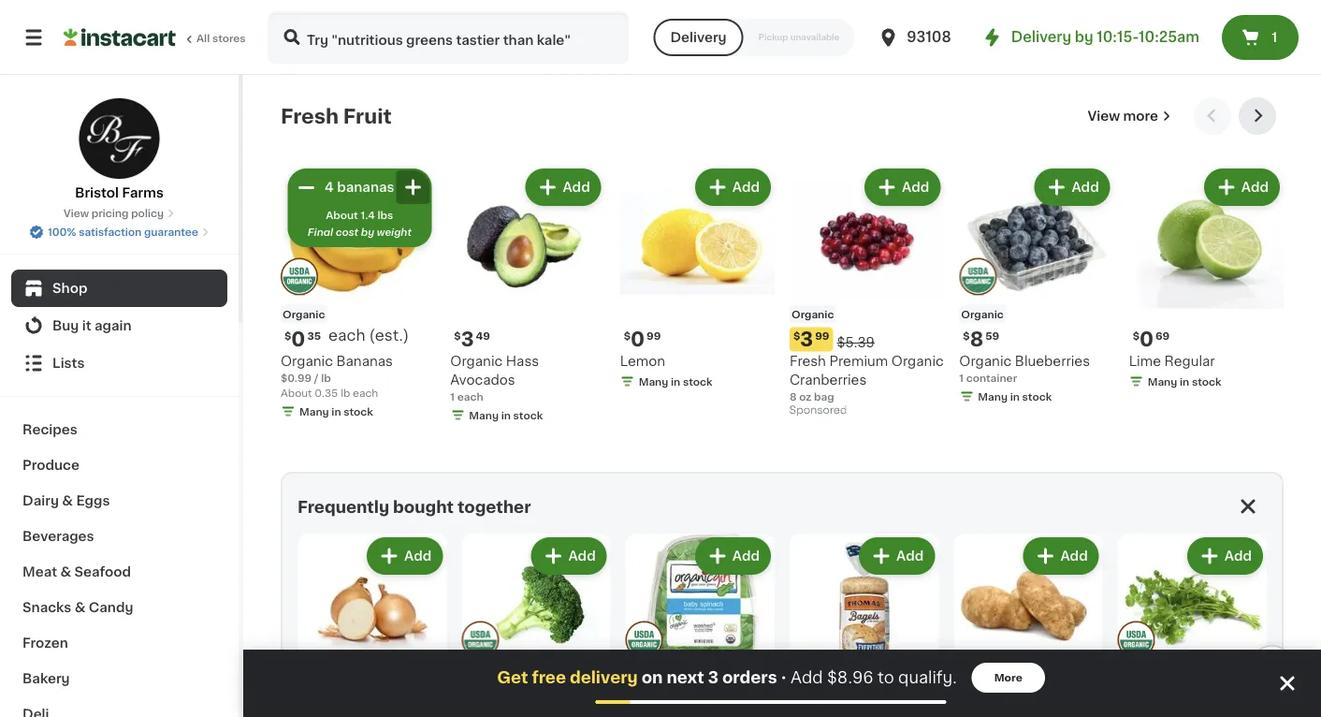 Task type: vqa. For each thing, say whether or not it's contained in the screenshot.
provence
no



Task type: describe. For each thing, give the bounding box(es) containing it.
produce
[[22, 459, 80, 472]]

frequently
[[298, 499, 390, 515]]

$ 0 35
[[285, 329, 321, 349]]

3 for $ 3 99
[[801, 329, 814, 349]]

premium
[[830, 354, 889, 367]]

about 1.4 lbs final cost by weight
[[308, 210, 412, 237]]

many in stock down '0.35'
[[300, 406, 373, 416]]

many in stock inside "product" group
[[979, 391, 1052, 401]]

item carousel region containing fresh fruit
[[281, 97, 1284, 457]]

satisfaction
[[79, 227, 142, 237]]

0 inside the "$0.35 each (estimated)" element
[[291, 329, 306, 349]]

2 horizontal spatial item badge image
[[1118, 621, 1156, 659]]

lbs
[[378, 210, 394, 220]]

item badge image inside 'section'
[[462, 621, 499, 659]]

(est.) inside $1.15 each (estimated) original price: $1.33 element
[[1035, 691, 1075, 706]]

4 bananas
[[325, 181, 395, 194]]

$ for $ 3 49
[[454, 330, 461, 341]]

avocados
[[451, 373, 516, 386]]

100% satisfaction guarantee button
[[29, 221, 210, 240]]

frozen link
[[11, 625, 227, 661]]

service type group
[[654, 19, 855, 56]]

4 for $ 4 95
[[801, 693, 815, 712]]

$ 3 49
[[454, 329, 490, 349]]

$0.35 each (estimated) element
[[281, 327, 436, 351]]

3 for $ 3 49
[[461, 329, 474, 349]]

0 for lemon
[[631, 329, 645, 349]]

& for meat
[[60, 565, 71, 579]]

Search field
[[270, 13, 628, 62]]

qualify.
[[899, 670, 957, 686]]

each (est.) inside the "$0.35 each (estimated)" element
[[329, 328, 409, 343]]

bristol
[[75, 186, 119, 199]]

delivery by 10:15-10:25am link
[[982, 26, 1200, 49]]

delivery
[[570, 670, 638, 686]]

$ 4 95
[[794, 693, 830, 712]]

weight
[[377, 227, 412, 237]]

99 for 3
[[816, 330, 830, 341]]

organic inside fresh premium organic cranberries 8 oz bag
[[892, 354, 944, 367]]

$ for $ 4 39
[[630, 694, 637, 704]]

$0.99
[[281, 372, 312, 383]]

$1.15 each (estimated) original price: $1.33 element
[[954, 690, 1103, 717]]

about inside organic bananas $0.99 / lb about 0.35 lb each
[[281, 387, 312, 398]]

buy
[[52, 319, 79, 332]]

all stores
[[197, 33, 246, 44]]

fruit
[[343, 106, 392, 126]]

1 inside 1 button
[[1273, 31, 1278, 44]]

by inside about 1.4 lbs final cost by weight
[[361, 227, 375, 237]]

produce link
[[11, 447, 227, 483]]

10:25am
[[1139, 30, 1200, 44]]

snacks
[[22, 601, 71, 614]]

instacart logo image
[[64, 26, 176, 49]]

container
[[967, 372, 1018, 383]]

49
[[476, 330, 490, 341]]

69
[[1156, 330, 1170, 341]]

on
[[642, 670, 663, 686]]

many down lime regular
[[1148, 376, 1178, 386]]

candy
[[89, 601, 133, 614]]

beverages link
[[11, 519, 227, 554]]

organic inside the organic blueberries 1 container
[[960, 354, 1012, 367]]

meat & seafood link
[[11, 554, 227, 590]]

pricing
[[91, 208, 129, 219]]

$ for $ 8 59
[[964, 330, 970, 341]]

$ for $ 0 99
[[624, 330, 631, 341]]

view for view more
[[1088, 110, 1121, 123]]

lists
[[52, 357, 85, 370]]

many down container
[[979, 391, 1008, 401]]

bristol farms
[[75, 186, 164, 199]]

final
[[308, 227, 333, 237]]

each (est.) inside 'section'
[[511, 691, 591, 706]]

bakery
[[22, 672, 70, 685]]

1 horizontal spatial by
[[1075, 30, 1094, 44]]

0 horizontal spatial 4
[[325, 181, 334, 194]]

59
[[986, 330, 1000, 341]]

lime
[[1130, 354, 1162, 367]]

dairy
[[22, 494, 59, 507]]

dairy & eggs link
[[11, 483, 227, 519]]

1 horizontal spatial lb
[[341, 387, 350, 398]]

view for view pricing policy
[[64, 208, 89, 219]]

it
[[82, 319, 91, 332]]

$ for $ 3 99
[[794, 330, 801, 341]]

93108
[[907, 30, 952, 44]]

bag
[[814, 391, 835, 401]]

organic up 59
[[962, 309, 1004, 319]]

recipes
[[22, 423, 77, 436]]

0 for lime regular
[[1140, 329, 1154, 349]]

each down get
[[511, 691, 547, 706]]

cost
[[336, 227, 359, 237]]

treatment tracker modal dialog
[[243, 650, 1322, 717]]

oz
[[800, 391, 812, 401]]

100% satisfaction guarantee
[[48, 227, 198, 237]]

more
[[1124, 110, 1159, 123]]

$ 0 99
[[624, 329, 661, 349]]

organic hass avocados 1 each
[[451, 354, 539, 401]]

lemon
[[620, 354, 666, 367]]

1 button
[[1223, 15, 1299, 60]]

4 for $ 4 39
[[637, 693, 651, 712]]

organic left 'free'
[[464, 672, 506, 682]]

$4.95 original price: $6.39 element
[[790, 690, 939, 715]]

shop link
[[11, 270, 227, 307]]

main content containing fresh fruit
[[243, 75, 1322, 717]]

view more
[[1088, 110, 1159, 123]]

get free delivery on next 3 orders • add $8.96 to qualify.
[[497, 670, 957, 686]]

each inside $1.15 each (estimated) original price: $1.33 element
[[994, 691, 1031, 706]]

more button
[[972, 663, 1045, 693]]

farms
[[122, 186, 164, 199]]

together
[[458, 499, 531, 515]]

& for snacks
[[75, 601, 86, 614]]

view pricing policy
[[64, 208, 164, 219]]

all stores link
[[64, 11, 247, 64]]

bananas
[[337, 354, 393, 367]]

$8.96
[[827, 670, 874, 686]]

seafood
[[74, 565, 131, 579]]

$ 4 39
[[630, 693, 666, 712]]

each inside organic hass avocados 1 each
[[457, 391, 484, 401]]

beverages
[[22, 530, 94, 543]]

1.4
[[361, 210, 375, 220]]

1 horizontal spatial (est.)
[[551, 691, 591, 706]]

$6.39
[[838, 699, 876, 712]]

bakery link
[[11, 661, 227, 696]]

1 inside organic hass avocados 1 each
[[451, 391, 455, 401]]

decrement quantity of organic bananas image
[[295, 176, 318, 198]]

regular
[[1165, 354, 1216, 367]]

fresh fruit
[[281, 106, 392, 126]]

/
[[314, 372, 319, 383]]

organic inside organic bananas $0.99 / lb about 0.35 lb each
[[281, 354, 333, 367]]

frozen
[[22, 637, 68, 650]]



Task type: locate. For each thing, give the bounding box(es) containing it.
each (est.) down 'free'
[[511, 691, 591, 706]]

10:15-
[[1097, 30, 1139, 44]]

1 99 from the left
[[816, 330, 830, 341]]

0 left the 35
[[291, 329, 306, 349]]

shop
[[52, 282, 87, 295]]

1 vertical spatial 8
[[790, 391, 797, 401]]

None search field
[[268, 11, 630, 64]]

view up 100%
[[64, 208, 89, 219]]

& for dairy
[[62, 494, 73, 507]]

$3.99 original price: $5.39 element
[[790, 327, 945, 351]]

2 horizontal spatial 0
[[1140, 329, 1154, 349]]

0 vertical spatial item carousel region
[[281, 97, 1284, 457]]

0 horizontal spatial 99
[[647, 330, 661, 341]]

0 vertical spatial &
[[62, 494, 73, 507]]

0 horizontal spatial each (est.)
[[329, 328, 409, 343]]

lists link
[[11, 345, 227, 382]]

2 99 from the left
[[647, 330, 661, 341]]

organic up avocados
[[451, 354, 503, 367]]

3 up 'cranberries'
[[801, 329, 814, 349]]

$ for $ 0 35
[[285, 330, 291, 341]]

by down 1.4
[[361, 227, 375, 237]]

delivery button
[[654, 19, 744, 56]]

cranberries
[[790, 373, 867, 386]]

organic bananas $0.99 / lb about 0.35 lb each
[[281, 354, 393, 398]]

1 horizontal spatial 4
[[637, 693, 651, 712]]

99 for 0
[[647, 330, 661, 341]]

item badge image down final
[[281, 258, 318, 295]]

1 horizontal spatial 3
[[708, 670, 719, 686]]

organic up 39
[[628, 672, 670, 682]]

next
[[667, 670, 705, 686]]

frequently bought together
[[298, 499, 531, 515]]

0 vertical spatial 8
[[970, 329, 984, 349]]

$ inside $ 3 99
[[794, 330, 801, 341]]

2 horizontal spatial (est.)
[[1035, 691, 1075, 706]]

1 vertical spatial each (est.)
[[511, 691, 591, 706]]

0 vertical spatial each (est.)
[[329, 328, 409, 343]]

1 inside the organic blueberries 1 container
[[960, 372, 964, 383]]

add inside the treatment tracker modal dialog
[[791, 670, 823, 686]]

1 vertical spatial item carousel region
[[271, 526, 1294, 717]]

view inside popup button
[[1088, 110, 1121, 123]]

8 left 59
[[970, 329, 984, 349]]

free
[[532, 670, 566, 686]]

$ inside $ 4 95
[[794, 694, 801, 704]]

$ up lemon
[[624, 330, 631, 341]]

& left candy
[[75, 601, 86, 614]]

stores
[[212, 33, 246, 44]]

fresh inside fresh premium organic cranberries 8 oz bag
[[790, 354, 827, 367]]

$ inside "$ 0 35"
[[285, 330, 291, 341]]

3 left 49
[[461, 329, 474, 349]]

product group
[[281, 165, 436, 423], [451, 165, 605, 426], [620, 165, 775, 393], [790, 165, 945, 421], [960, 165, 1115, 408], [1130, 165, 1284, 393], [298, 534, 447, 717], [462, 534, 611, 717], [626, 534, 775, 717], [790, 534, 939, 717], [954, 534, 1103, 717], [1118, 534, 1268, 717]]

(est.) down 'free'
[[551, 691, 591, 706]]

0 horizontal spatial by
[[361, 227, 375, 237]]

$ left 39
[[630, 694, 637, 704]]

99
[[816, 330, 830, 341], [647, 330, 661, 341]]

0 horizontal spatial item badge image
[[626, 621, 663, 659]]

bristol farms link
[[75, 97, 164, 202]]

$5.39
[[837, 335, 875, 349]]

100%
[[48, 227, 76, 237]]

1 horizontal spatial 99
[[816, 330, 830, 341]]

$ inside $ 4 39
[[630, 694, 637, 704]]

many down avocados
[[469, 410, 499, 420]]

$ inside "$ 8 59"
[[964, 330, 970, 341]]

all
[[197, 33, 210, 44]]

delivery
[[1012, 30, 1072, 44], [671, 31, 727, 44]]

$ for $ 4 95
[[794, 694, 801, 704]]

item badge image for 4
[[626, 621, 663, 659]]

main content
[[243, 75, 1322, 717]]

recipes link
[[11, 412, 227, 447]]

item badge image
[[281, 258, 318, 295], [462, 621, 499, 659]]

8 inside fresh premium organic cranberries 8 oz bag
[[790, 391, 797, 401]]

4
[[325, 181, 334, 194], [801, 693, 815, 712], [637, 693, 651, 712]]

buy it again link
[[11, 307, 227, 345]]

eggs
[[76, 494, 110, 507]]

95
[[817, 694, 830, 704]]

meat
[[22, 565, 57, 579]]

view more button
[[1081, 97, 1180, 135]]

0 horizontal spatial about
[[281, 387, 312, 398]]

1 horizontal spatial item badge image
[[462, 621, 499, 659]]

item badge image up get
[[462, 621, 499, 659]]

0 horizontal spatial 8
[[790, 391, 797, 401]]

fresh for fresh fruit
[[281, 106, 339, 126]]

•
[[781, 670, 787, 685]]

stock
[[683, 376, 713, 386], [1193, 376, 1222, 386], [1023, 391, 1052, 401], [344, 406, 373, 416], [514, 410, 543, 420]]

fresh down $ 3 99
[[790, 354, 827, 367]]

& left eggs
[[62, 494, 73, 507]]

0 horizontal spatial lb
[[321, 372, 331, 383]]

each (est.) up "bananas"
[[329, 328, 409, 343]]

fresh
[[281, 106, 339, 126], [790, 354, 827, 367]]

3 0 from the left
[[1140, 329, 1154, 349]]

99 inside the $ 0 99
[[647, 330, 661, 341]]

0 vertical spatial lb
[[321, 372, 331, 383]]

get
[[497, 670, 528, 686]]

again
[[95, 319, 132, 332]]

many in stock down lemon
[[639, 376, 713, 386]]

0 horizontal spatial delivery
[[671, 31, 727, 44]]

snacks & candy
[[22, 601, 133, 614]]

1 horizontal spatial fresh
[[790, 354, 827, 367]]

1 horizontal spatial view
[[1088, 110, 1121, 123]]

0 horizontal spatial 3
[[461, 329, 474, 349]]

many down '0.35'
[[300, 406, 329, 416]]

hass
[[506, 354, 539, 367]]

1 horizontal spatial 1
[[960, 372, 964, 383]]

1 horizontal spatial item badge image
[[960, 258, 997, 295]]

about inside about 1.4 lbs final cost by weight
[[326, 210, 358, 220]]

$ left the 35
[[285, 330, 291, 341]]

each down more
[[994, 691, 1031, 706]]

0 horizontal spatial item badge image
[[281, 258, 318, 295]]

view
[[1088, 110, 1121, 123], [64, 208, 89, 219]]

1 vertical spatial &
[[60, 565, 71, 579]]

about
[[326, 210, 358, 220], [281, 387, 312, 398]]

39
[[652, 694, 666, 704]]

lb right /
[[321, 372, 331, 383]]

0 vertical spatial view
[[1088, 110, 1121, 123]]

(est.) inside the "$0.35 each (estimated)" element
[[369, 328, 409, 343]]

1 horizontal spatial 8
[[970, 329, 984, 349]]

to
[[878, 670, 895, 686]]

each up "bananas"
[[329, 328, 366, 343]]

organic inside organic hass avocados 1 each
[[451, 354, 503, 367]]

1 horizontal spatial about
[[326, 210, 358, 220]]

0
[[291, 329, 306, 349], [631, 329, 645, 349], [1140, 329, 1154, 349]]

1 horizontal spatial 0
[[631, 329, 645, 349]]

(est.)
[[369, 328, 409, 343], [551, 691, 591, 706], [1035, 691, 1075, 706]]

each (est.)
[[329, 328, 409, 343], [511, 691, 591, 706]]

1
[[1273, 31, 1278, 44], [960, 372, 964, 383], [451, 391, 455, 401]]

fresh premium organic cranberries 8 oz bag
[[790, 354, 944, 401]]

2 0 from the left
[[631, 329, 645, 349]]

organic up the 35
[[283, 309, 325, 319]]

1 horizontal spatial each (est.)
[[511, 691, 591, 706]]

delivery inside delivery by 10:15-10:25am link
[[1012, 30, 1072, 44]]

93108 button
[[878, 11, 990, 64]]

&
[[62, 494, 73, 507], [60, 565, 71, 579], [75, 601, 86, 614]]

3 inside the treatment tracker modal dialog
[[708, 670, 719, 686]]

1 vertical spatial by
[[361, 227, 375, 237]]

0 horizontal spatial view
[[64, 208, 89, 219]]

many in stock down the organic blueberries 1 container
[[979, 391, 1052, 401]]

4 left 39
[[637, 693, 651, 712]]

0 horizontal spatial 1
[[451, 391, 455, 401]]

section containing 4
[[271, 472, 1294, 717]]

many in stock
[[639, 376, 713, 386], [1148, 376, 1222, 386], [979, 391, 1052, 401], [300, 406, 373, 416], [469, 410, 543, 420]]

organic blueberries 1 container
[[960, 354, 1091, 383]]

8 left "oz"
[[790, 391, 797, 401]]

fresh left 'fruit'
[[281, 106, 339, 126]]

each inside the "$0.35 each (estimated)" element
[[329, 328, 366, 343]]

by
[[1075, 30, 1094, 44], [361, 227, 375, 237]]

1 vertical spatial lb
[[341, 387, 350, 398]]

lb right '0.35'
[[341, 387, 350, 398]]

delivery for delivery
[[671, 31, 727, 44]]

in
[[671, 376, 681, 386], [1180, 376, 1190, 386], [1011, 391, 1020, 401], [332, 406, 341, 416], [501, 410, 511, 420]]

1 vertical spatial view
[[64, 208, 89, 219]]

$ left 49
[[454, 330, 461, 341]]

each inside organic bananas $0.99 / lb about 0.35 lb each
[[353, 387, 378, 398]]

bought
[[393, 499, 454, 515]]

4 left 95
[[801, 693, 815, 712]]

$ up 'cranberries'
[[794, 330, 801, 341]]

2 vertical spatial 1
[[451, 391, 455, 401]]

$ left "69"
[[1133, 330, 1140, 341]]

2 horizontal spatial 1
[[1273, 31, 1278, 44]]

organic up /
[[281, 354, 333, 367]]

about down '$0.99'
[[281, 387, 312, 398]]

1 horizontal spatial delivery
[[1012, 30, 1072, 44]]

0.35
[[315, 387, 338, 398]]

1 vertical spatial about
[[281, 387, 312, 398]]

& right meat
[[60, 565, 71, 579]]

0 horizontal spatial 0
[[291, 329, 306, 349]]

item badge image for organic blueberries
[[960, 258, 997, 295]]

each down avocados
[[457, 391, 484, 401]]

15
[[975, 694, 987, 704]]

organic up $ 3 99
[[792, 309, 835, 319]]

many down lemon
[[639, 376, 669, 386]]

more
[[995, 673, 1023, 683]]

view left more
[[1088, 110, 1121, 123]]

lime regular
[[1130, 354, 1216, 367]]

$ inside the $ 0 99
[[624, 330, 631, 341]]

delivery for delivery by 10:15-10:25am
[[1012, 30, 1072, 44]]

each down "bananas"
[[353, 387, 378, 398]]

many in stock down regular
[[1148, 376, 1222, 386]]

many in stock down organic hass avocados 1 each
[[469, 410, 543, 420]]

1 vertical spatial 1
[[960, 372, 964, 383]]

99 inside $ 3 99
[[816, 330, 830, 341]]

1 vertical spatial item badge image
[[462, 621, 499, 659]]

add button
[[527, 170, 600, 204], [697, 170, 770, 204], [867, 170, 939, 204], [1037, 170, 1109, 204], [1206, 170, 1279, 204], [369, 539, 441, 573], [533, 539, 605, 573], [697, 539, 770, 573], [861, 539, 934, 573], [1025, 539, 1098, 573], [1190, 539, 1262, 573]]

increment quantity of organic bananas image
[[402, 176, 424, 198]]

about up cost
[[326, 210, 358, 220]]

item carousel region containing 4
[[271, 526, 1294, 717]]

$ 8 59
[[964, 329, 1000, 349]]

delivery inside delivery button
[[671, 31, 727, 44]]

0 left "69"
[[1140, 329, 1154, 349]]

section inside main content
[[271, 472, 1294, 717]]

2 horizontal spatial 4
[[801, 693, 815, 712]]

view pricing policy link
[[64, 206, 175, 221]]

blueberries
[[1016, 354, 1091, 367]]

3 right next
[[708, 670, 719, 686]]

orders
[[723, 670, 778, 686]]

fresh for fresh premium organic cranberries 8 oz bag
[[790, 354, 827, 367]]

bristol farms logo image
[[78, 97, 161, 180]]

add
[[563, 181, 590, 194], [733, 181, 760, 194], [903, 181, 930, 194], [1072, 181, 1100, 194], [1242, 181, 1269, 194], [405, 550, 432, 563], [569, 550, 596, 563], [733, 550, 760, 563], [897, 550, 924, 563], [1061, 550, 1088, 563], [1225, 550, 1253, 563], [791, 670, 823, 686]]

99 left $5.39
[[816, 330, 830, 341]]

8
[[970, 329, 984, 349], [790, 391, 797, 401]]

$ inside $ 3 49
[[454, 330, 461, 341]]

(est.) right 15
[[1035, 691, 1075, 706]]

1 0 from the left
[[291, 329, 306, 349]]

$ for $ 0 69
[[1133, 330, 1140, 341]]

0 up lemon
[[631, 329, 645, 349]]

99 up lemon
[[647, 330, 661, 341]]

organic up container
[[960, 354, 1012, 367]]

0 vertical spatial about
[[326, 210, 358, 220]]

item carousel region
[[281, 97, 1284, 457], [271, 526, 1294, 717]]

by left 10:15- in the right top of the page
[[1075, 30, 1094, 44]]

0 vertical spatial item badge image
[[281, 258, 318, 295]]

lb
[[321, 372, 331, 383], [341, 387, 350, 398]]

0 vertical spatial by
[[1075, 30, 1094, 44]]

$ inside $ 0 69
[[1133, 330, 1140, 341]]

0 horizontal spatial (est.)
[[369, 328, 409, 343]]

product group containing 8
[[960, 165, 1115, 408]]

0 vertical spatial fresh
[[281, 106, 339, 126]]

dairy & eggs
[[22, 494, 110, 507]]

$ left 59
[[964, 330, 970, 341]]

2 horizontal spatial 3
[[801, 329, 814, 349]]

sponsored badge image
[[790, 405, 847, 416]]

$ 0 69
[[1133, 329, 1170, 349]]

1 vertical spatial fresh
[[790, 354, 827, 367]]

0 vertical spatial 1
[[1273, 31, 1278, 44]]

delivery by 10:15-10:25am
[[1012, 30, 1200, 44]]

4 right decrement quantity of organic bananas image
[[325, 181, 334, 194]]

(est.) up "bananas"
[[369, 328, 409, 343]]

2 vertical spatial &
[[75, 601, 86, 614]]

0 horizontal spatial fresh
[[281, 106, 339, 126]]

guarantee
[[144, 227, 198, 237]]

item badge image
[[960, 258, 997, 295], [626, 621, 663, 659], [1118, 621, 1156, 659]]

organic down $3.99 original price: $5.39 element
[[892, 354, 944, 367]]

$ left 95
[[794, 694, 801, 704]]

stock inside "product" group
[[1023, 391, 1052, 401]]

section
[[271, 472, 1294, 717]]



